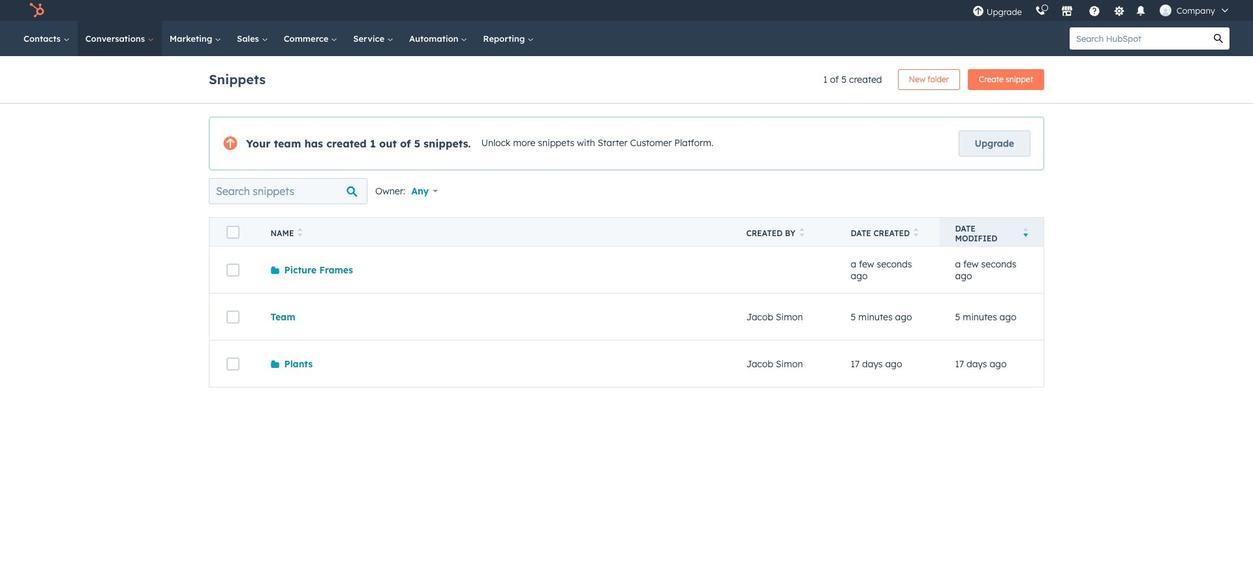 Task type: vqa. For each thing, say whether or not it's contained in the screenshot.
Conversations menu
no



Task type: locate. For each thing, give the bounding box(es) containing it.
press to sort. image
[[298, 228, 303, 237], [914, 228, 919, 237]]

press to sort. element
[[298, 228, 303, 239], [799, 228, 804, 239], [914, 228, 919, 239]]

1 press to sort. image from the left
[[298, 228, 303, 237]]

0 horizontal spatial press to sort. element
[[298, 228, 303, 239]]

descending sort. press to sort ascending. element
[[1023, 228, 1028, 239]]

Search HubSpot search field
[[1070, 27, 1208, 50]]

press to sort. image for 3rd press to sort. element from left
[[914, 228, 919, 237]]

0 horizontal spatial press to sort. image
[[298, 228, 303, 237]]

banner
[[209, 65, 1044, 90]]

Search search field
[[209, 178, 367, 204]]

1 horizontal spatial press to sort. element
[[799, 228, 804, 239]]

2 press to sort. image from the left
[[914, 228, 919, 237]]

menu
[[966, 0, 1238, 21]]

1 horizontal spatial press to sort. image
[[914, 228, 919, 237]]

2 horizontal spatial press to sort. element
[[914, 228, 919, 239]]



Task type: describe. For each thing, give the bounding box(es) containing it.
press to sort. image for third press to sort. element from the right
[[298, 228, 303, 237]]

jacob simon image
[[1160, 5, 1171, 16]]

1 press to sort. element from the left
[[298, 228, 303, 239]]

2 press to sort. element from the left
[[799, 228, 804, 239]]

3 press to sort. element from the left
[[914, 228, 919, 239]]

descending sort. press to sort ascending. image
[[1023, 228, 1028, 237]]

marketplaces image
[[1061, 6, 1073, 18]]

press to sort. image
[[799, 228, 804, 237]]



